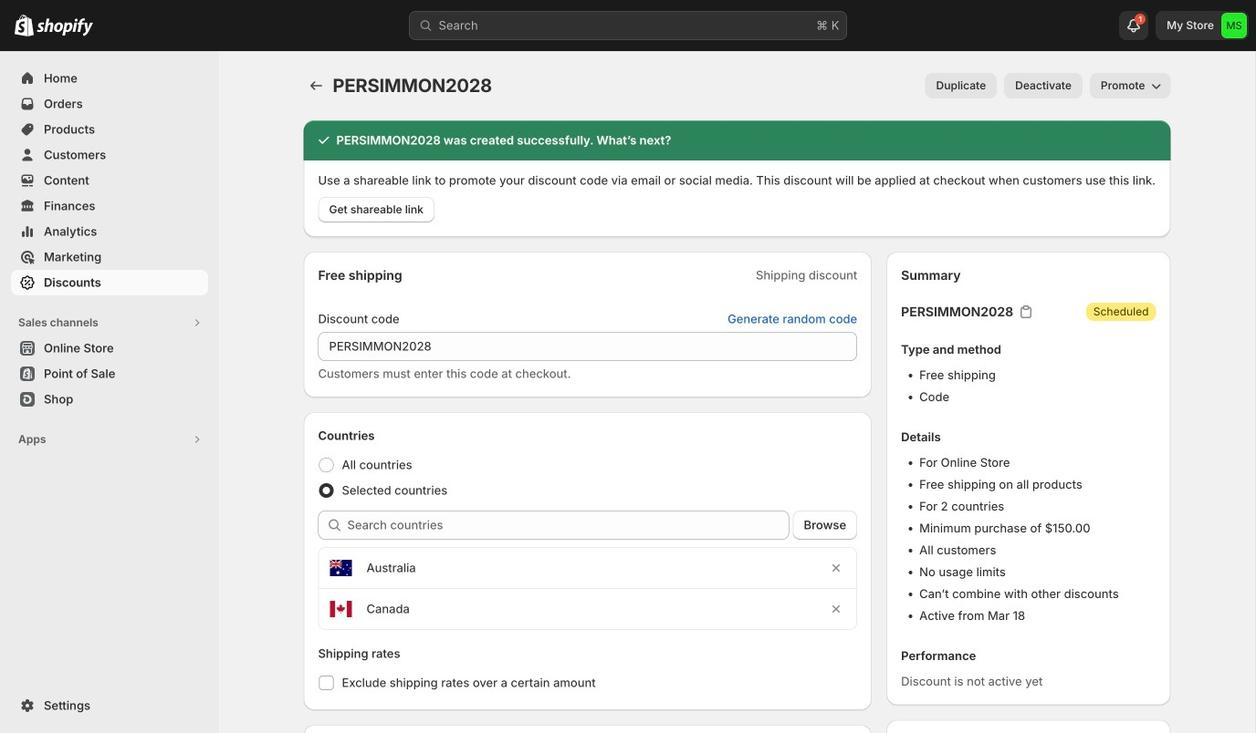 Task type: describe. For each thing, give the bounding box(es) containing it.
Search countries text field
[[347, 511, 789, 540]]

shopify image
[[15, 14, 34, 36]]



Task type: locate. For each thing, give the bounding box(es) containing it.
None text field
[[318, 332, 857, 361]]

shopify image
[[37, 18, 93, 36]]

my store image
[[1221, 13, 1247, 38]]



Task type: vqa. For each thing, say whether or not it's contained in the screenshot.
Dialog
no



